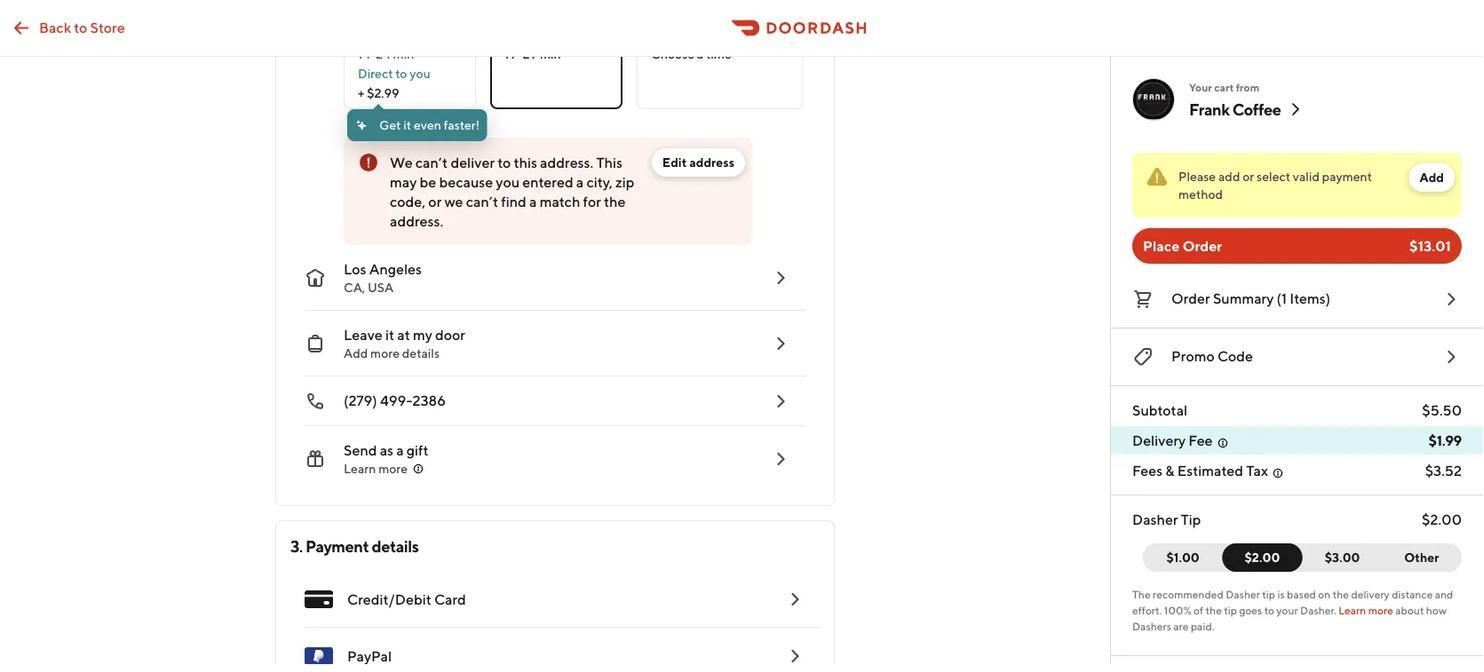 Task type: describe. For each thing, give the bounding box(es) containing it.
it for at
[[386, 326, 394, 343]]

angeles
[[369, 261, 422, 278]]

cart
[[1215, 81, 1234, 93]]

1 vertical spatial the
[[1333, 588, 1350, 601]]

are
[[1174, 620, 1189, 633]]

add new payment method image for paypal
[[784, 646, 806, 665]]

to inside button
[[74, 19, 87, 36]]

back to store
[[39, 19, 125, 36]]

or inside please add or select valid payment method
[[1243, 169, 1255, 184]]

3. payment
[[291, 537, 369, 556]]

&
[[1166, 462, 1175, 479]]

we can't deliver to this address. this may be because you entered a city, zip code, or we can't find a match for the address.
[[390, 154, 635, 230]]

schedule
[[651, 25, 713, 42]]

your
[[1190, 81, 1213, 93]]

order summary (1 items) button
[[1133, 285, 1462, 314]]

choose
[[651, 47, 695, 61]]

status containing please add or select valid payment method
[[1133, 153, 1462, 218]]

fees & estimated
[[1133, 462, 1244, 479]]

learn inside button
[[344, 462, 376, 476]]

frank coffee
[[1190, 100, 1282, 119]]

learn more button
[[344, 460, 426, 478]]

or inside we can't deliver to this address. this may be because you entered a city, zip code, or we can't find a match for the address.
[[429, 193, 442, 210]]

14–24
[[358, 47, 391, 61]]

for inside we can't deliver to this address. this may be because you entered a city, zip code, or we can't find a match for the address.
[[583, 193, 601, 210]]

from
[[1236, 81, 1260, 93]]

later
[[738, 25, 768, 42]]

los
[[344, 261, 366, 278]]

be
[[420, 174, 436, 191]]

add inside button
[[1420, 170, 1445, 185]]

0 vertical spatial can't
[[416, 154, 448, 171]]

place order
[[1143, 238, 1223, 255]]

store
[[90, 19, 125, 36]]

details inside leave it at my door add more details
[[402, 346, 440, 361]]

promo
[[1172, 348, 1215, 365]]

your
[[1277, 604, 1299, 617]]

100%
[[1164, 604, 1192, 617]]

even
[[414, 118, 441, 132]]

a left city,
[[576, 174, 584, 191]]

your cart from
[[1190, 81, 1260, 93]]

19–29
[[505, 47, 538, 61]]

1 vertical spatial address.
[[390, 213, 443, 230]]

code
[[1218, 348, 1254, 365]]

place
[[1143, 238, 1180, 255]]

more inside leave it at my door add more details
[[371, 346, 400, 361]]

1 vertical spatial tip
[[1224, 604, 1238, 617]]

city,
[[587, 174, 613, 191]]

learn more link
[[1339, 604, 1394, 617]]

$2.99
[[367, 86, 399, 100]]

the inside we can't deliver to this address. this may be because you entered a city, zip code, or we can't find a match for the address.
[[604, 193, 626, 210]]

is
[[1278, 588, 1285, 601]]

19–29 min
[[505, 47, 561, 61]]

$3.00 button
[[1292, 544, 1383, 572]]

0 horizontal spatial dasher
[[1133, 511, 1178, 528]]

the
[[1133, 588, 1151, 601]]

of
[[1194, 604, 1204, 617]]

delivery
[[1133, 432, 1186, 449]]

min for 14–24
[[393, 47, 414, 61]]

schedule for later
[[651, 25, 768, 42]]

tax
[[1247, 462, 1269, 479]]

we can't deliver to this address. this may be because you entered a city, zip code, or we can't find a match for the address. status
[[344, 138, 752, 245]]

$3.52
[[1426, 462, 1462, 479]]

it for even
[[404, 118, 411, 132]]

back
[[39, 19, 71, 36]]

at
[[397, 326, 410, 343]]

schedule for later option group
[[344, 3, 806, 109]]

you inside '14–24 min direct to you + $2.99'
[[410, 66, 431, 81]]

how
[[1427, 604, 1447, 617]]

find
[[501, 193, 527, 210]]

(279) 499-2386
[[344, 392, 446, 409]]

other
[[1405, 550, 1440, 565]]

$1.99
[[1429, 432, 1462, 449]]

items)
[[1290, 290, 1331, 307]]

subtotal
[[1133, 402, 1188, 419]]

method
[[1179, 187, 1223, 202]]

(1
[[1277, 290, 1287, 307]]

edit address button
[[652, 148, 745, 177]]

about
[[1396, 604, 1425, 617]]

$1.00
[[1167, 550, 1200, 565]]

edit address
[[663, 155, 735, 170]]

3. payment details
[[291, 537, 419, 556]]

$5.50
[[1423, 402, 1462, 419]]

$13.01
[[1410, 238, 1452, 255]]

distance
[[1392, 588, 1433, 601]]

to inside we can't deliver to this address. this may be because you entered a city, zip code, or we can't find a match for the address.
[[498, 154, 511, 171]]

as
[[380, 442, 394, 459]]

address
[[690, 155, 735, 170]]

0 vertical spatial $2.00
[[1422, 511, 1462, 528]]

show menu image
[[305, 585, 333, 614]]

ca,
[[344, 280, 365, 295]]

my
[[413, 326, 433, 343]]

zip
[[616, 174, 635, 191]]

$2.00 button
[[1223, 544, 1303, 572]]

we
[[390, 154, 413, 171]]

1 horizontal spatial can't
[[466, 193, 499, 210]]

promo code
[[1172, 348, 1254, 365]]

you inside we can't deliver to this address. this may be because you entered a city, zip code, or we can't find a match for the address.
[[496, 174, 520, 191]]

fee
[[1189, 432, 1213, 449]]

may
[[390, 174, 417, 191]]

gift
[[407, 442, 429, 459]]

1 vertical spatial details
[[372, 537, 419, 556]]



Task type: locate. For each thing, give the bounding box(es) containing it.
summary
[[1213, 290, 1274, 307]]

0 vertical spatial learn more
[[344, 462, 408, 476]]

to inside '14–24 min direct to you + $2.99'
[[396, 66, 407, 81]]

1 horizontal spatial or
[[1243, 169, 1255, 184]]

0 horizontal spatial tip
[[1224, 604, 1238, 617]]

credit/debit
[[347, 591, 432, 608]]

dasher
[[1133, 511, 1178, 528], [1226, 588, 1261, 601]]

add button
[[1409, 163, 1455, 192]]

to right direct
[[396, 66, 407, 81]]

1 vertical spatial add
[[344, 346, 368, 361]]

promo code button
[[1133, 343, 1462, 371]]

0 horizontal spatial learn
[[344, 462, 376, 476]]

1 vertical spatial learn more
[[1339, 604, 1394, 617]]

get
[[379, 118, 401, 132]]

to inside the recommended dasher tip is based on the delivery distance and effort. 100% of the tip goes to your dasher.
[[1265, 604, 1275, 617]]

1 add new payment method image from the top
[[784, 589, 806, 610]]

valid
[[1293, 169, 1320, 184]]

$3.00
[[1325, 550, 1361, 565]]

a
[[697, 47, 704, 61], [576, 174, 584, 191], [530, 193, 537, 210], [396, 442, 404, 459]]

1 horizontal spatial add
[[1420, 170, 1445, 185]]

the right of
[[1206, 604, 1222, 617]]

for inside option group
[[716, 25, 735, 42]]

0 horizontal spatial min
[[393, 47, 414, 61]]

1 vertical spatial or
[[429, 193, 442, 210]]

+
[[358, 86, 365, 100]]

for
[[716, 25, 735, 42], [583, 193, 601, 210]]

this
[[596, 154, 623, 171]]

order left summary
[[1172, 290, 1211, 307]]

0 vertical spatial learn
[[344, 462, 376, 476]]

address. up entered
[[540, 154, 594, 171]]

1 horizontal spatial you
[[496, 174, 520, 191]]

order
[[1183, 238, 1223, 255], [1172, 290, 1211, 307]]

details
[[402, 346, 440, 361], [372, 537, 419, 556]]

0 vertical spatial or
[[1243, 169, 1255, 184]]

2 horizontal spatial the
[[1333, 588, 1350, 601]]

for up time
[[716, 25, 735, 42]]

14–24 min direct to you + $2.99
[[358, 47, 431, 100]]

time
[[706, 47, 732, 61]]

learn more inside button
[[344, 462, 408, 476]]

more down the delivery at the right bottom of page
[[1369, 604, 1394, 617]]

2 min from the left
[[540, 47, 561, 61]]

0 horizontal spatial it
[[386, 326, 394, 343]]

0 vertical spatial add
[[1420, 170, 1445, 185]]

add new payment method image
[[784, 589, 806, 610], [784, 646, 806, 665]]

1 horizontal spatial tip
[[1263, 588, 1276, 601]]

min
[[393, 47, 414, 61], [540, 47, 561, 61]]

entered
[[523, 174, 574, 191]]

send as a gift
[[344, 442, 429, 459]]

min right 14–24
[[393, 47, 414, 61]]

dasher left tip
[[1133, 511, 1178, 528]]

add up $13.01
[[1420, 170, 1445, 185]]

1 horizontal spatial dasher
[[1226, 588, 1261, 601]]

1 min from the left
[[393, 47, 414, 61]]

$1.00 button
[[1143, 544, 1234, 572]]

1 horizontal spatial learn more
[[1339, 604, 1394, 617]]

1 vertical spatial you
[[496, 174, 520, 191]]

0 horizontal spatial you
[[410, 66, 431, 81]]

2 vertical spatial the
[[1206, 604, 1222, 617]]

19–29 min radio
[[490, 17, 623, 109]]

a left time
[[697, 47, 704, 61]]

order right place
[[1183, 238, 1223, 255]]

1 vertical spatial learn
[[1339, 604, 1367, 617]]

tip amount option group
[[1143, 544, 1462, 572]]

can't up be at the left of the page
[[416, 154, 448, 171]]

0 vertical spatial the
[[604, 193, 626, 210]]

a inside schedule for later option group
[[697, 47, 704, 61]]

1 vertical spatial can't
[[466, 193, 499, 210]]

or right add
[[1243, 169, 1255, 184]]

it inside leave it at my door add more details
[[386, 326, 394, 343]]

1 vertical spatial for
[[583, 193, 601, 210]]

please add or select valid payment method
[[1179, 169, 1373, 202]]

details down my
[[402, 346, 440, 361]]

add
[[1219, 169, 1241, 184]]

Other button
[[1382, 544, 1462, 572]]

add down leave
[[344, 346, 368, 361]]

min inside '14–24 min direct to you + $2.99'
[[393, 47, 414, 61]]

please
[[1179, 169, 1216, 184]]

on
[[1319, 588, 1331, 601]]

coffee
[[1233, 100, 1282, 119]]

1 vertical spatial more
[[379, 462, 408, 476]]

paid.
[[1191, 620, 1215, 633]]

to left the this
[[498, 154, 511, 171]]

effort.
[[1133, 604, 1162, 617]]

$2.00 inside "$2.00" button
[[1245, 550, 1280, 565]]

add new payment method image for credit/debit card
[[784, 589, 806, 610]]

we
[[445, 193, 463, 210]]

dasher up the goes
[[1226, 588, 1261, 601]]

1 horizontal spatial $2.00
[[1422, 511, 1462, 528]]

2 vertical spatial more
[[1369, 604, 1394, 617]]

1 horizontal spatial address.
[[540, 154, 594, 171]]

delivery
[[1352, 588, 1390, 601]]

1 vertical spatial order
[[1172, 290, 1211, 307]]

(279) 499-2386 button
[[291, 377, 806, 426]]

0 horizontal spatial address.
[[390, 213, 443, 230]]

select
[[1257, 169, 1291, 184]]

you up find
[[496, 174, 520, 191]]

learn down the delivery at the right bottom of page
[[1339, 604, 1367, 617]]

credit/debit card
[[347, 591, 466, 608]]

0 vertical spatial add new payment method image
[[784, 589, 806, 610]]

the down the zip
[[604, 193, 626, 210]]

to left the your
[[1265, 604, 1275, 617]]

0 vertical spatial it
[[404, 118, 411, 132]]

los angeles ca,  usa
[[344, 261, 422, 295]]

door
[[435, 326, 465, 343]]

tip left is
[[1263, 588, 1276, 601]]

details up credit/debit
[[372, 537, 419, 556]]

None radio
[[344, 17, 476, 109], [637, 17, 804, 109], [344, 17, 476, 109], [637, 17, 804, 109]]

can't down because
[[466, 193, 499, 210]]

more inside 'learn more' button
[[379, 462, 408, 476]]

code,
[[390, 193, 426, 210]]

0 vertical spatial details
[[402, 346, 440, 361]]

it
[[404, 118, 411, 132], [386, 326, 394, 343]]

1 vertical spatial it
[[386, 326, 394, 343]]

choose a time
[[651, 47, 732, 61]]

dasher tip
[[1133, 511, 1202, 528]]

0 vertical spatial tip
[[1263, 588, 1276, 601]]

for down city,
[[583, 193, 601, 210]]

0 horizontal spatial learn more
[[344, 462, 408, 476]]

0 horizontal spatial the
[[604, 193, 626, 210]]

1 horizontal spatial for
[[716, 25, 735, 42]]

1 vertical spatial dasher
[[1226, 588, 1261, 601]]

0 horizontal spatial $2.00
[[1245, 550, 1280, 565]]

0 vertical spatial dasher
[[1133, 511, 1178, 528]]

because
[[439, 174, 493, 191]]

estimated
[[1178, 462, 1244, 479]]

add inside leave it at my door add more details
[[344, 346, 368, 361]]

dasher.
[[1301, 604, 1337, 617]]

to right back
[[74, 19, 87, 36]]

dashers
[[1133, 620, 1172, 633]]

it right the get
[[404, 118, 411, 132]]

recommended
[[1153, 588, 1224, 601]]

tip
[[1181, 511, 1202, 528]]

0 vertical spatial for
[[716, 25, 735, 42]]

$2.00 up is
[[1245, 550, 1280, 565]]

1 vertical spatial $2.00
[[1245, 550, 1280, 565]]

learn more down the delivery at the right bottom of page
[[1339, 604, 1394, 617]]

0 horizontal spatial or
[[429, 193, 442, 210]]

it left at
[[386, 326, 394, 343]]

2386
[[413, 392, 446, 409]]

a right find
[[530, 193, 537, 210]]

1 vertical spatial add new payment method image
[[784, 646, 806, 665]]

back to store button
[[0, 10, 136, 46]]

0 horizontal spatial for
[[583, 193, 601, 210]]

0 horizontal spatial add
[[344, 346, 368, 361]]

learn more down send as a gift
[[344, 462, 408, 476]]

min right 19–29
[[540, 47, 561, 61]]

more down at
[[371, 346, 400, 361]]

or left we
[[429, 193, 442, 210]]

about how dashers are paid.
[[1133, 604, 1447, 633]]

get it even faster! tooltip
[[347, 104, 487, 141]]

you right direct
[[410, 66, 431, 81]]

paypal
[[347, 648, 392, 665]]

a right as
[[396, 442, 404, 459]]

status
[[1133, 153, 1462, 218]]

tip
[[1263, 588, 1276, 601], [1224, 604, 1238, 617]]

0 vertical spatial more
[[371, 346, 400, 361]]

1 horizontal spatial learn
[[1339, 604, 1367, 617]]

learn
[[344, 462, 376, 476], [1339, 604, 1367, 617]]

1 horizontal spatial it
[[404, 118, 411, 132]]

learn down send
[[344, 462, 376, 476]]

0 horizontal spatial can't
[[416, 154, 448, 171]]

payment
[[1323, 169, 1373, 184]]

and
[[1436, 588, 1454, 601]]

order summary (1 items)
[[1172, 290, 1331, 307]]

1 horizontal spatial min
[[540, 47, 561, 61]]

edit
[[663, 155, 687, 170]]

menu
[[291, 571, 820, 665]]

0 vertical spatial order
[[1183, 238, 1223, 255]]

dasher inside the recommended dasher tip is based on the delivery distance and effort. 100% of the tip goes to your dasher.
[[1226, 588, 1261, 601]]

faster!
[[444, 118, 480, 132]]

this
[[514, 154, 537, 171]]

$2.00 up other
[[1422, 511, 1462, 528]]

(279)
[[344, 392, 377, 409]]

menu containing credit/debit card
[[291, 571, 820, 665]]

more down as
[[379, 462, 408, 476]]

fees
[[1133, 462, 1163, 479]]

more
[[371, 346, 400, 361], [379, 462, 408, 476], [1369, 604, 1394, 617]]

0 vertical spatial you
[[410, 66, 431, 81]]

address. down code,
[[390, 213, 443, 230]]

order inside button
[[1172, 290, 1211, 307]]

min for 19–29
[[540, 47, 561, 61]]

min inside option
[[540, 47, 561, 61]]

the right on at the bottom right of the page
[[1333, 588, 1350, 601]]

0 vertical spatial address.
[[540, 154, 594, 171]]

it inside get it even faster! "tooltip"
[[404, 118, 411, 132]]

based
[[1287, 588, 1317, 601]]

leave
[[344, 326, 383, 343]]

deliver
[[451, 154, 495, 171]]

2 add new payment method image from the top
[[784, 646, 806, 665]]

tip left the goes
[[1224, 604, 1238, 617]]

1 horizontal spatial the
[[1206, 604, 1222, 617]]

match
[[540, 193, 580, 210]]



Task type: vqa. For each thing, say whether or not it's contained in the screenshot.
it
yes



